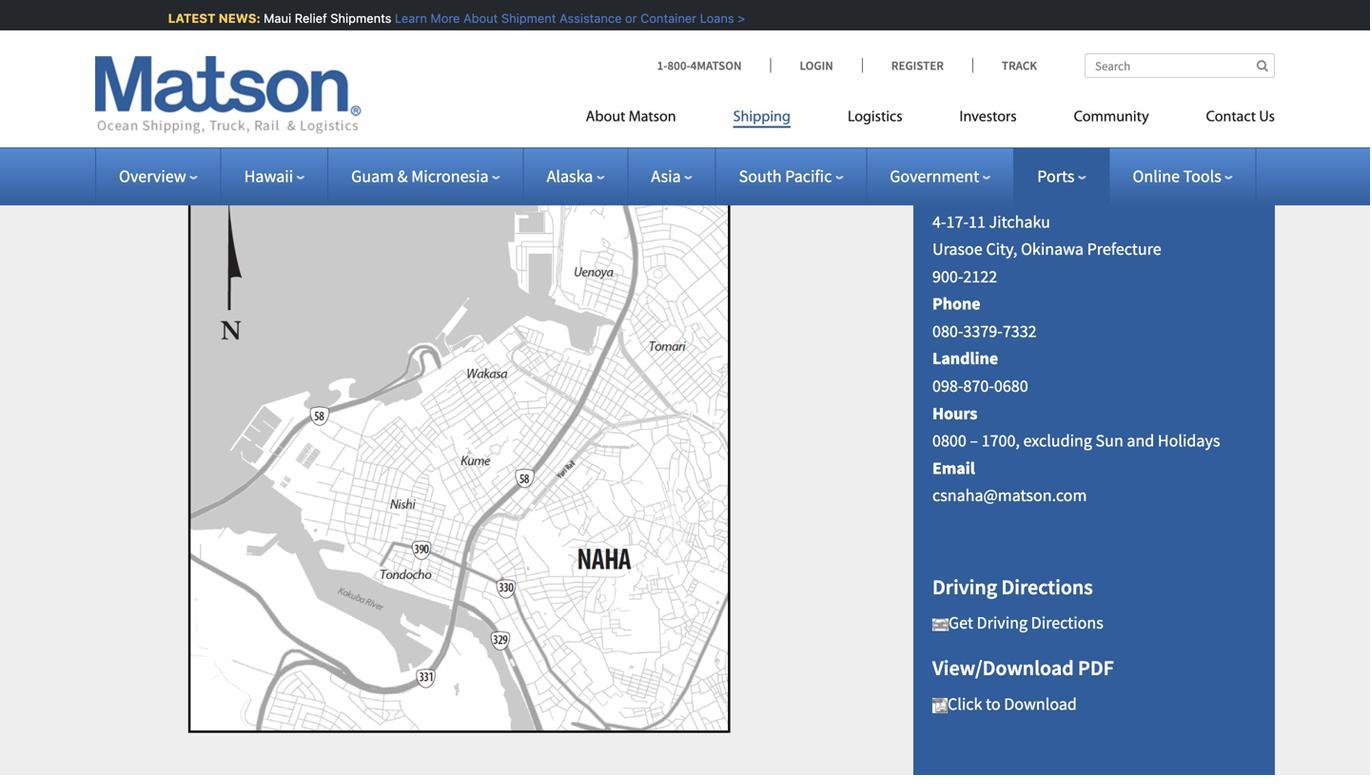 Task type: locate. For each thing, give the bounding box(es) containing it.
– right 0800
[[970, 430, 978, 452]]

assistance
[[555, 11, 617, 25]]

1 hours from the top
[[933, 29, 978, 50]]

phone
[[933, 293, 981, 315]]

south pacific link
[[739, 166, 843, 187]]

0 vertical spatial driving
[[933, 574, 998, 600]]

email
[[933, 458, 975, 479]]

tools
[[1184, 166, 1222, 187]]

0 vertical spatial hours
[[933, 29, 978, 50]]

0 vertical spatial directions
[[1002, 574, 1093, 600]]

latest news: maui relief shipments learn more about shipment assistance or container loans >
[[163, 11, 740, 25]]

1-800-4matson
[[657, 58, 742, 73]]

about matson link
[[586, 100, 705, 139]]

more
[[426, 11, 455, 25]]

about
[[458, 11, 493, 25], [586, 110, 626, 125]]

news:
[[214, 11, 256, 25]]

shipment
[[496, 11, 551, 25]]

online tools link
[[1133, 166, 1233, 187]]

hawaii link
[[244, 166, 305, 187]]

hours inside hours 0830 – 1700
[[933, 29, 978, 50]]

government
[[890, 166, 980, 187]]

0 vertical spatial about
[[458, 11, 493, 25]]

1 vertical spatial hours
[[933, 403, 978, 424]]

us
[[1259, 110, 1275, 125]]

4matson
[[691, 58, 742, 73]]

sun
[[1096, 430, 1124, 452]]

click to download
[[948, 694, 1077, 715]]

blue matson logo with ocean, shipping, truck, rail and logistics written beneath it. image
[[95, 56, 362, 134]]

800-
[[668, 58, 691, 73]]

directions up pdf
[[1031, 613, 1104, 634]]

service
[[1024, 173, 1090, 199]]

guam & micronesia
[[351, 166, 489, 187]]

1 vertical spatial –
[[970, 430, 978, 452]]

and
[[1127, 430, 1155, 452]]

2122
[[964, 266, 998, 287]]

about right the more
[[458, 11, 493, 25]]

learn
[[390, 11, 422, 25]]

view/download pdf
[[933, 655, 1114, 681]]

Search search field
[[1085, 53, 1275, 78]]

directions
[[1002, 574, 1093, 600], [1031, 613, 1104, 634]]

1 vertical spatial directions
[[1031, 613, 1104, 634]]

alaska link
[[547, 166, 605, 187]]

online tools
[[1133, 166, 1222, 187]]

driving down driving directions
[[977, 613, 1028, 634]]

1 horizontal spatial about
[[586, 110, 626, 125]]

shipping
[[733, 110, 791, 125]]

south pacific
[[739, 166, 832, 187]]

guam
[[351, 166, 394, 187]]

2 hours from the top
[[933, 403, 978, 424]]

contact
[[1206, 110, 1256, 125]]

about inside top menu navigation
[[586, 110, 626, 125]]

view/download
[[933, 655, 1074, 681]]

0800
[[933, 430, 967, 452]]

4-17-11 jitchaku urasoe city, okinawa prefecture 900-2122 phone 080-3379-7332 landline 098-870-0680 hours 0800 – 1700, excluding sun and holidays email csnaha@matson.com
[[933, 211, 1220, 507]]

hours
[[933, 29, 978, 50], [933, 403, 978, 424]]

0 vertical spatial –
[[970, 56, 978, 78]]

–
[[970, 56, 978, 78], [970, 430, 978, 452]]

holidays
[[1158, 430, 1220, 452]]

landline
[[933, 348, 998, 369]]

shipments
[[325, 11, 386, 25]]

okinawa
[[1021, 238, 1084, 260]]

– inside "4-17-11 jitchaku urasoe city, okinawa prefecture 900-2122 phone 080-3379-7332 landline 098-870-0680 hours 0800 – 1700, excluding sun and holidays email csnaha@matson.com"
[[970, 430, 978, 452]]

hawaii
[[244, 166, 293, 187]]

community link
[[1046, 100, 1178, 139]]

jitchaku
[[989, 211, 1051, 232]]

hours up 0800
[[933, 403, 978, 424]]

direcions image
[[933, 619, 949, 631]]

login link
[[770, 58, 862, 73]]

investors
[[960, 110, 1017, 125]]

loans
[[695, 11, 729, 25]]

directions up get driving directions
[[1002, 574, 1093, 600]]

csnaha@matson.com
[[933, 485, 1087, 507]]

1 vertical spatial about
[[586, 110, 626, 125]]

098-
[[933, 375, 964, 397]]

alaska
[[547, 166, 593, 187]]

hours up 0830
[[933, 29, 978, 50]]

1700,
[[982, 430, 1020, 452]]

to
[[986, 694, 1001, 715]]

1 – from the top
[[970, 56, 978, 78]]

hours inside "4-17-11 jitchaku urasoe city, okinawa prefecture 900-2122 phone 080-3379-7332 landline 098-870-0680 hours 0800 – 1700, excluding sun and holidays email csnaha@matson.com"
[[933, 403, 978, 424]]

None search field
[[1085, 53, 1275, 78]]

2 – from the top
[[970, 430, 978, 452]]

driving up get
[[933, 574, 998, 600]]

about left matson
[[586, 110, 626, 125]]

4-
[[933, 211, 947, 232]]

asia link
[[651, 166, 692, 187]]

– left 1700
[[970, 56, 978, 78]]



Task type: describe. For each thing, give the bounding box(es) containing it.
0830
[[933, 56, 967, 78]]

learn more about shipment assistance or container loans > link
[[390, 11, 740, 25]]

&
[[397, 166, 408, 187]]

maui
[[259, 11, 286, 25]]

3379-
[[964, 321, 1003, 342]]

overview link
[[119, 166, 198, 187]]

register
[[892, 58, 944, 73]]

register link
[[862, 58, 973, 73]]

top menu navigation
[[586, 100, 1275, 139]]

overview
[[119, 166, 186, 187]]

080-
[[933, 321, 964, 342]]

driving directions
[[933, 574, 1093, 600]]

guam & micronesia link
[[351, 166, 500, 187]]

shipping link
[[705, 100, 819, 139]]

ports link
[[1038, 166, 1086, 187]]

asia
[[651, 166, 681, 187]]

micronesia
[[411, 166, 489, 187]]

track
[[1002, 58, 1037, 73]]

1 vertical spatial driving
[[977, 613, 1028, 634]]

about matson
[[586, 110, 676, 125]]

matson
[[629, 110, 676, 125]]

1-
[[657, 58, 668, 73]]

customer service
[[933, 173, 1090, 199]]

0 horizontal spatial about
[[458, 11, 493, 25]]

south
[[739, 166, 782, 187]]

17-
[[946, 211, 969, 232]]

get
[[949, 613, 974, 634]]

customer
[[933, 173, 1020, 199]]

pdf
[[1078, 655, 1114, 681]]

900-
[[933, 266, 964, 287]]

click
[[948, 694, 983, 715]]

online
[[1133, 166, 1180, 187]]

relief
[[290, 11, 322, 25]]

click to download link
[[933, 694, 1077, 715]]

logistics
[[848, 110, 903, 125]]

get driving directions
[[949, 613, 1104, 634]]

contact us link
[[1178, 100, 1275, 139]]

container
[[636, 11, 692, 25]]

or
[[620, 11, 632, 25]]

contact us
[[1206, 110, 1275, 125]]

hours 0830 – 1700
[[933, 29, 1016, 78]]

7332
[[1003, 321, 1037, 342]]

government link
[[890, 166, 991, 187]]

1-800-4matson link
[[657, 58, 770, 73]]

pacific
[[785, 166, 832, 187]]

1700
[[982, 56, 1016, 78]]

ports
[[1038, 166, 1075, 187]]

870-
[[964, 375, 994, 397]]

– inside hours 0830 – 1700
[[970, 56, 978, 78]]

0680
[[994, 375, 1028, 397]]

get driving directions link
[[933, 613, 1104, 634]]

prefecture
[[1087, 238, 1162, 260]]

login
[[800, 58, 833, 73]]

community
[[1074, 110, 1149, 125]]

search image
[[1257, 59, 1269, 72]]

11
[[969, 211, 986, 232]]

city,
[[986, 238, 1018, 260]]

naha image
[[933, 699, 948, 714]]

investors link
[[931, 100, 1046, 139]]

logistics link
[[819, 100, 931, 139]]

download
[[1004, 694, 1077, 715]]

track link
[[973, 58, 1037, 73]]

excluding
[[1024, 430, 1092, 452]]

>
[[733, 11, 740, 25]]

urasoe
[[933, 238, 983, 260]]



Task type: vqa. For each thing, say whether or not it's contained in the screenshot.
Holidays
yes



